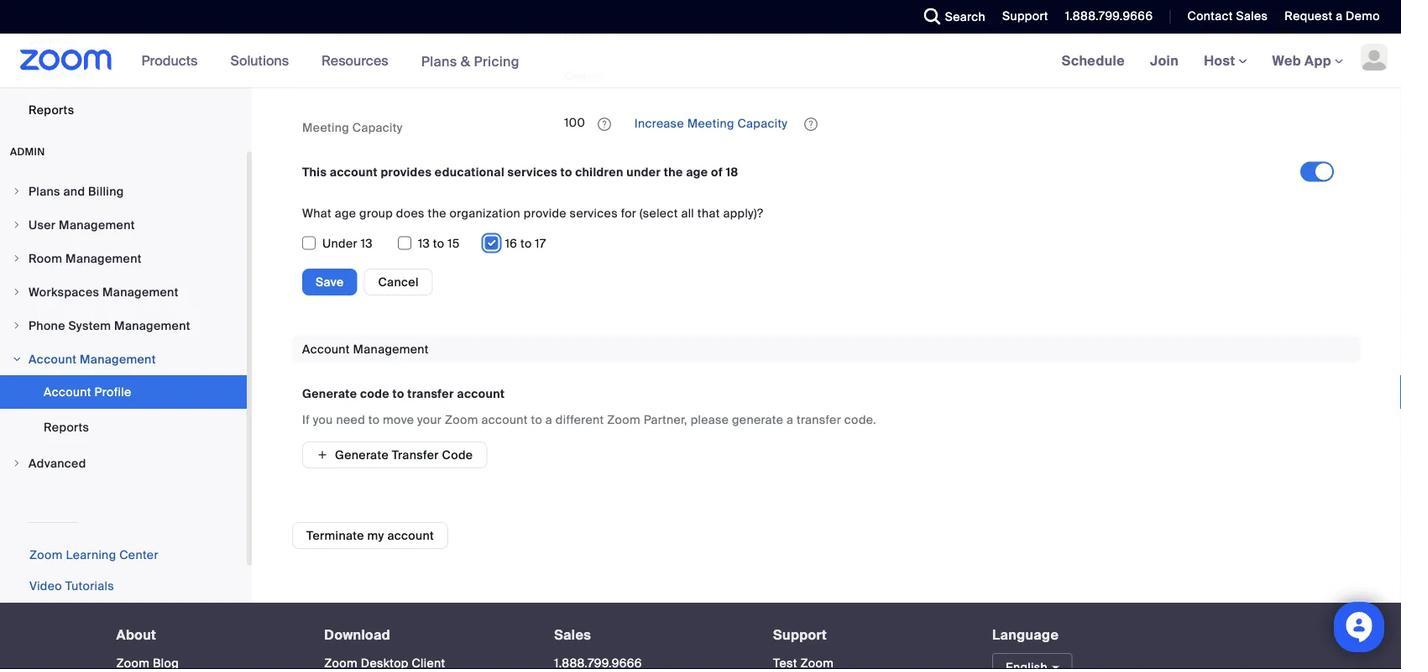 Task type: vqa. For each thing, say whether or not it's contained in the screenshot.
Plans in product information Navigation
yes



Task type: locate. For each thing, give the bounding box(es) containing it.
capacity
[[738, 115, 788, 131], [353, 120, 403, 136]]

management inside account management menu item
[[80, 352, 156, 367]]

sales
[[1237, 8, 1268, 24], [554, 627, 591, 644]]

meeting up of
[[688, 115, 735, 131]]

right image
[[12, 287, 22, 297], [12, 321, 22, 331], [12, 355, 22, 365], [12, 459, 22, 469]]

sales link
[[554, 627, 591, 644]]

zoom left partner,
[[607, 412, 641, 428]]

capacity up provides
[[353, 120, 403, 136]]

15
[[448, 236, 460, 251]]

reports inside personal menu menu
[[29, 102, 74, 118]]

(select
[[640, 206, 678, 221]]

right image for phone
[[12, 321, 22, 331]]

plans
[[421, 52, 457, 70], [29, 184, 60, 199]]

products
[[142, 52, 198, 69]]

management for account management menu item
[[80, 352, 156, 367]]

under 13
[[322, 236, 373, 251]]

role
[[331, 73, 357, 89]]

meeting up this
[[302, 120, 349, 136]]

under
[[627, 165, 661, 180]]

reports for 1st reports link from the top of the page
[[29, 102, 74, 118]]

right image inside plans and billing menu item
[[12, 187, 22, 197]]

right image down admin at top
[[12, 187, 22, 197]]

0 vertical spatial reports
[[29, 102, 74, 118]]

user management menu item
[[0, 209, 247, 241]]

children
[[575, 165, 624, 180]]

0 vertical spatial services
[[508, 165, 558, 180]]

3 right image from the top
[[12, 355, 22, 365]]

reports down the scheduler
[[29, 102, 74, 118]]

host button
[[1204, 52, 1248, 69]]

account management inside account management menu item
[[29, 352, 156, 367]]

to left 15
[[433, 236, 445, 251]]

billing
[[88, 184, 124, 199]]

1 horizontal spatial support
[[1003, 8, 1049, 24]]

the right does
[[428, 206, 447, 221]]

1 horizontal spatial a
[[787, 412, 794, 428]]

plans & pricing
[[421, 52, 520, 70]]

save button
[[302, 269, 357, 296]]

plans & pricing link
[[421, 52, 520, 70], [421, 52, 520, 70]]

0 vertical spatial generate
[[302, 386, 357, 402]]

1 vertical spatial reports
[[44, 420, 89, 435]]

partner,
[[644, 412, 688, 428]]

workspaces
[[29, 284, 99, 300]]

request a demo link
[[1273, 0, 1402, 34], [1285, 8, 1381, 24]]

you
[[313, 412, 333, 428]]

1.888.799.9666
[[1065, 8, 1153, 24]]

scheduler link
[[0, 58, 247, 92]]

search
[[945, 9, 986, 24]]

1 vertical spatial reports link
[[0, 411, 247, 444]]

phone
[[29, 318, 65, 334]]

banner
[[0, 34, 1402, 89]]

the right under
[[664, 165, 683, 180]]

1.888.799.9666 button up schedule
[[1053, 0, 1158, 34]]

the
[[664, 165, 683, 180], [428, 206, 447, 221]]

personal menu menu
[[0, 0, 247, 129]]

reports link down scheduler link
[[0, 93, 247, 127]]

account left profile
[[44, 384, 91, 400]]

account management up account profile
[[29, 352, 156, 367]]

1 vertical spatial services
[[570, 206, 618, 221]]

management for 'room management' menu item
[[66, 251, 142, 266]]

and
[[63, 184, 85, 199]]

scheduler
[[29, 67, 88, 82]]

plans inside menu item
[[29, 184, 60, 199]]

1 horizontal spatial age
[[686, 165, 708, 180]]

this
[[302, 165, 327, 180]]

generate inside button
[[335, 447, 389, 463]]

account inside 'menu'
[[44, 384, 91, 400]]

3 right image from the top
[[12, 254, 22, 264]]

0 vertical spatial transfer
[[407, 386, 454, 402]]

13 to 15
[[418, 236, 460, 251]]

profile
[[95, 384, 131, 400]]

request
[[1285, 8, 1333, 24]]

1 vertical spatial plans
[[29, 184, 60, 199]]

account
[[330, 165, 378, 180], [457, 386, 505, 402], [482, 412, 528, 428], [387, 528, 434, 544]]

advanced menu item
[[0, 448, 247, 480]]

need
[[336, 412, 365, 428]]

contact sales
[[1188, 8, 1268, 24]]

right image inside 'room management' menu item
[[12, 254, 22, 264]]

reports up advanced
[[44, 420, 89, 435]]

0 vertical spatial reports link
[[0, 93, 247, 127]]

increase meeting capacity
[[631, 115, 791, 131]]

support link
[[990, 0, 1053, 34], [1003, 8, 1049, 24], [774, 627, 827, 644]]

account right your at bottom left
[[482, 412, 528, 428]]

management up workspaces management
[[66, 251, 142, 266]]

account down phone
[[29, 352, 77, 367]]

1 horizontal spatial the
[[664, 165, 683, 180]]

contact
[[1188, 8, 1233, 24]]

to left "get"
[[671, 26, 682, 42]]

1 right image from the top
[[12, 187, 22, 197]]

right image left user
[[12, 220, 22, 230]]

transfer left code.
[[797, 412, 842, 428]]

zoom up video
[[29, 548, 63, 563]]

account down the save button
[[302, 342, 350, 357]]

more
[[707, 26, 737, 42]]

account right my
[[387, 528, 434, 544]]

learn more about increasing meeting capacity image
[[799, 116, 823, 132]]

13
[[361, 236, 373, 251], [418, 236, 430, 251]]

account inside menu item
[[29, 352, 77, 367]]

zoom right your at bottom left
[[445, 412, 478, 428]]

management inside phone system management menu item
[[114, 318, 190, 334]]

reports
[[29, 102, 74, 118], [44, 420, 89, 435]]

1 vertical spatial the
[[428, 206, 447, 221]]

generate up you
[[302, 386, 357, 402]]

zoom learning center
[[29, 548, 159, 563]]

reports link down account profile link
[[0, 411, 247, 444]]

plans left &
[[421, 52, 457, 70]]

zoom
[[445, 412, 478, 428], [607, 412, 641, 428], [29, 548, 63, 563]]

13 left 15
[[418, 236, 430, 251]]

management down billing
[[59, 217, 135, 233]]

1 vertical spatial generate
[[335, 447, 389, 463]]

0 horizontal spatial age
[[335, 206, 356, 221]]

transfer up your at bottom left
[[407, 386, 454, 402]]

join
[[1151, 52, 1179, 69]]

2 reports link from the top
[[0, 411, 247, 444]]

code
[[442, 447, 473, 463]]

plans and billing menu item
[[0, 176, 247, 208]]

right image left room
[[12, 254, 22, 264]]

right image inside user management menu item
[[12, 220, 22, 230]]

0 horizontal spatial 13
[[361, 236, 373, 251]]

account
[[302, 26, 350, 42], [302, 342, 350, 357], [29, 352, 77, 367], [44, 384, 91, 400]]

to right code
[[393, 386, 404, 402]]

a right generate
[[787, 412, 794, 428]]

management down workspaces management menu item
[[114, 318, 190, 334]]

center
[[119, 548, 159, 563]]

settings
[[29, 32, 77, 47]]

host
[[1204, 52, 1239, 69]]

terminate
[[307, 528, 364, 544]]

1 horizontal spatial sales
[[1237, 8, 1268, 24]]

right image inside workspaces management menu item
[[12, 287, 22, 297]]

age right what
[[335, 206, 356, 221]]

what age group does the organization provide services for (select all that apply)?
[[302, 206, 764, 221]]

0 horizontal spatial services
[[508, 165, 558, 180]]

plans and billing
[[29, 184, 124, 199]]

management up profile
[[80, 352, 156, 367]]

services left for
[[570, 206, 618, 221]]

a left demo
[[1336, 8, 1343, 24]]

1 horizontal spatial plans
[[421, 52, 457, 70]]

right image inside phone system management menu item
[[12, 321, 22, 331]]

phone system management
[[29, 318, 190, 334]]

management down 'room management' menu item
[[102, 284, 179, 300]]

0 vertical spatial plans
[[421, 52, 457, 70]]

plans left and
[[29, 184, 60, 199]]

download link
[[324, 627, 390, 644]]

2 horizontal spatial a
[[1336, 8, 1343, 24]]

that
[[698, 206, 720, 221]]

2 right image from the top
[[12, 321, 22, 331]]

a left different
[[546, 412, 553, 428]]

if you need to move your zoom account to a different zoom partner, please generate a transfer code.
[[302, 412, 877, 428]]

plans inside product information navigation
[[421, 52, 457, 70]]

2 vertical spatial right image
[[12, 254, 22, 264]]

settings link
[[0, 23, 247, 56]]

&
[[461, 52, 471, 70]]

1 horizontal spatial account management
[[302, 342, 429, 357]]

0 vertical spatial age
[[686, 165, 708, 180]]

account right this
[[330, 165, 378, 180]]

right image for plans and billing
[[12, 187, 22, 197]]

management inside workspaces management menu item
[[102, 284, 179, 300]]

generate for generate code to transfer account
[[302, 386, 357, 402]]

16 to 17
[[505, 236, 546, 251]]

features
[[740, 26, 788, 42]]

room management
[[29, 251, 142, 266]]

admin
[[10, 145, 45, 158]]

meeting
[[688, 115, 735, 131], [302, 120, 349, 136]]

0 vertical spatial sales
[[1237, 8, 1268, 24]]

1 vertical spatial right image
[[12, 220, 22, 230]]

1 vertical spatial support
[[774, 627, 827, 644]]

a
[[1336, 8, 1343, 24], [546, 412, 553, 428], [787, 412, 794, 428]]

generate down need
[[335, 447, 389, 463]]

capacity left learn more about increasing meeting capacity "icon"
[[738, 115, 788, 131]]

0 vertical spatial right image
[[12, 187, 22, 197]]

services up what age group does the organization provide services for (select all that apply)?
[[508, 165, 558, 180]]

0 vertical spatial support
[[1003, 8, 1049, 24]]

0 horizontal spatial sales
[[554, 627, 591, 644]]

reports inside account management 'menu'
[[44, 420, 89, 435]]

1 horizontal spatial services
[[570, 206, 618, 221]]

18
[[726, 165, 739, 180]]

application
[[565, 115, 1089, 142]]

please
[[691, 412, 729, 428]]

account management menu
[[0, 376, 247, 446]]

1 vertical spatial transfer
[[797, 412, 842, 428]]

4 right image from the top
[[12, 459, 22, 469]]

age left of
[[686, 165, 708, 180]]

0 horizontal spatial plans
[[29, 184, 60, 199]]

right image
[[12, 187, 22, 197], [12, 220, 22, 230], [12, 254, 22, 264]]

generate for generate transfer code
[[335, 447, 389, 463]]

upgrade
[[618, 26, 668, 42]]

transfer
[[392, 447, 439, 463]]

admin menu menu
[[0, 176, 247, 481]]

right image inside account management menu item
[[12, 355, 22, 365]]

services
[[508, 165, 558, 180], [570, 206, 618, 221]]

1 right image from the top
[[12, 287, 22, 297]]

management inside 'room management' menu item
[[66, 251, 142, 266]]

2 right image from the top
[[12, 220, 22, 230]]

products button
[[142, 34, 205, 87]]

management inside user management menu item
[[59, 217, 135, 233]]

0 horizontal spatial account management
[[29, 352, 156, 367]]

16
[[505, 236, 518, 251]]

1 horizontal spatial 13
[[418, 236, 430, 251]]

account management up code
[[302, 342, 429, 357]]

zoom logo image
[[20, 50, 112, 71]]

13 right under
[[361, 236, 373, 251]]



Task type: describe. For each thing, give the bounding box(es) containing it.
1 vertical spatial sales
[[554, 627, 591, 644]]

generate transfer code button
[[302, 442, 487, 469]]

what age group does the organization provide services for (select all that apply)? group
[[302, 231, 1351, 255]]

increase
[[635, 115, 684, 131]]

apply)?
[[723, 206, 764, 221]]

0 horizontal spatial the
[[428, 206, 447, 221]]

web app
[[1273, 52, 1332, 69]]

terminate my account button
[[292, 523, 449, 549]]

1.888.799.9666 button up schedule link
[[1065, 8, 1153, 24]]

right image for user management
[[12, 220, 22, 230]]

reports for 2nd reports link from the top
[[44, 420, 89, 435]]

0 horizontal spatial transfer
[[407, 386, 454, 402]]

solutions button
[[230, 34, 297, 87]]

user management
[[29, 217, 135, 233]]

2 13 from the left
[[418, 236, 430, 251]]

your
[[302, 73, 328, 89]]

0 horizontal spatial a
[[546, 412, 553, 428]]

0 horizontal spatial support
[[774, 627, 827, 644]]

workspaces management
[[29, 284, 179, 300]]

free
[[565, 26, 591, 42]]

your role
[[302, 73, 357, 89]]

organization
[[450, 206, 521, 221]]

account type
[[302, 26, 380, 42]]

plans for plans and billing
[[29, 184, 60, 199]]

provide
[[524, 206, 567, 221]]

system
[[68, 318, 111, 334]]

what
[[302, 206, 332, 221]]

request a demo
[[1285, 8, 1381, 24]]

advanced
[[29, 456, 86, 471]]

room
[[29, 251, 62, 266]]

move
[[383, 412, 414, 428]]

your
[[417, 412, 442, 428]]

add image
[[317, 448, 328, 463]]

application containing 100
[[565, 115, 1089, 142]]

code.
[[845, 412, 877, 428]]

video tutorials link
[[29, 579, 114, 594]]

workspaces management menu item
[[0, 276, 247, 308]]

1 horizontal spatial transfer
[[797, 412, 842, 428]]

does
[[396, 206, 425, 221]]

increase meeting capacity link
[[631, 115, 791, 131]]

of
[[711, 165, 723, 180]]

right image for account
[[12, 355, 22, 365]]

demo
[[1346, 8, 1381, 24]]

1 horizontal spatial capacity
[[738, 115, 788, 131]]

resources button
[[322, 34, 396, 87]]

schedule
[[1062, 52, 1125, 69]]

2 horizontal spatial zoom
[[607, 412, 641, 428]]

account up resources
[[302, 26, 350, 42]]

banner containing products
[[0, 34, 1402, 89]]

owner
[[565, 68, 603, 84]]

0 horizontal spatial zoom
[[29, 548, 63, 563]]

to left different
[[531, 412, 543, 428]]

generate code to transfer account
[[302, 386, 505, 402]]

under
[[322, 236, 358, 251]]

0 horizontal spatial meeting
[[302, 120, 349, 136]]

provides
[[381, 165, 432, 180]]

right image inside advanced "menu item"
[[12, 459, 22, 469]]

search button
[[912, 0, 990, 34]]

app
[[1305, 52, 1332, 69]]

1 horizontal spatial zoom
[[445, 412, 478, 428]]

about link
[[116, 627, 156, 644]]

different
[[556, 412, 604, 428]]

room management menu item
[[0, 243, 247, 275]]

profile picture image
[[1361, 44, 1388, 71]]

account inside button
[[387, 528, 434, 544]]

for
[[621, 206, 637, 221]]

phone system management menu item
[[0, 310, 247, 342]]

join link
[[1138, 34, 1192, 87]]

video tutorials
[[29, 579, 114, 594]]

web app button
[[1273, 52, 1344, 69]]

generate
[[732, 412, 784, 428]]

educational
[[435, 165, 505, 180]]

meetings navigation
[[1049, 34, 1402, 89]]

solutions
[[230, 52, 289, 69]]

group
[[360, 206, 393, 221]]

management up generate code to transfer account
[[353, 342, 429, 357]]

learning
[[66, 548, 116, 563]]

management for user management menu item
[[59, 217, 135, 233]]

plans for plans & pricing
[[421, 52, 457, 70]]

management for workspaces management menu item
[[102, 284, 179, 300]]

web
[[1273, 52, 1302, 69]]

my
[[367, 528, 384, 544]]

to right need
[[368, 412, 380, 428]]

code
[[360, 386, 390, 402]]

zoom learning center link
[[29, 548, 159, 563]]

upgrade to get more features
[[618, 26, 788, 42]]

product information navigation
[[129, 34, 532, 89]]

pricing
[[474, 52, 520, 70]]

terminate my account
[[307, 528, 434, 544]]

cancel
[[378, 274, 419, 290]]

right image for room management
[[12, 254, 22, 264]]

if
[[302, 412, 310, 428]]

get
[[686, 26, 704, 42]]

to left "17"
[[521, 236, 532, 251]]

account management menu item
[[0, 344, 247, 376]]

1 13 from the left
[[361, 236, 373, 251]]

cancel button
[[364, 269, 433, 296]]

account profile link
[[0, 376, 247, 409]]

upgrade to get more features link
[[618, 26, 788, 42]]

1 horizontal spatial meeting
[[688, 115, 735, 131]]

user
[[29, 217, 56, 233]]

right image for workspaces
[[12, 287, 22, 297]]

0 horizontal spatial capacity
[[353, 120, 403, 136]]

17
[[535, 236, 546, 251]]

help info, meeting capacity image
[[593, 116, 616, 132]]

tutorials
[[65, 579, 114, 594]]

account profile
[[44, 384, 131, 400]]

0 vertical spatial the
[[664, 165, 683, 180]]

resources
[[322, 52, 388, 69]]

video
[[29, 579, 62, 594]]

account up the code
[[457, 386, 505, 402]]

type
[[353, 26, 380, 42]]

to left children
[[561, 165, 572, 180]]

1 vertical spatial age
[[335, 206, 356, 221]]

schedule link
[[1049, 34, 1138, 87]]

save
[[316, 274, 344, 290]]

1 reports link from the top
[[0, 93, 247, 127]]



